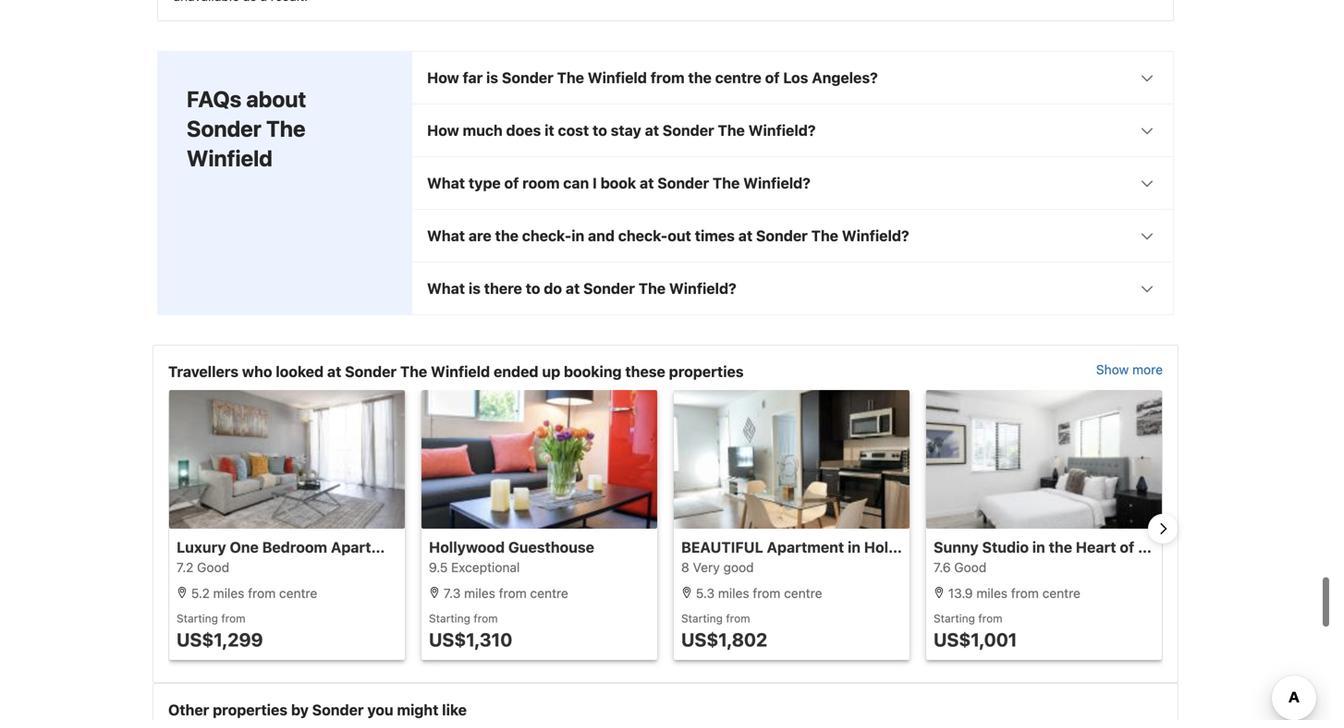 Task type: locate. For each thing, give the bounding box(es) containing it.
from up how much does it cost to stay at sonder the winfield?
[[651, 69, 685, 86]]

sonder right by
[[312, 701, 364, 719]]

starting inside starting from us$1,001
[[934, 612, 976, 625]]

show more
[[1097, 362, 1163, 377]]

check- down 'room'
[[522, 227, 572, 245]]

in
[[572, 227, 585, 245], [848, 539, 861, 556], [1033, 539, 1046, 556]]

1 what from the top
[[427, 174, 465, 192]]

are
[[469, 227, 492, 245]]

the inside faqs about sonder the winfield
[[266, 116, 306, 141]]

centre left los
[[716, 69, 762, 86]]

apartment left free
[[331, 539, 408, 556]]

from up the "us$1,299"
[[221, 612, 246, 625]]

properties right these
[[669, 363, 744, 381]]

1 horizontal spatial is
[[487, 69, 499, 86]]

sunny
[[934, 539, 979, 556]]

good
[[724, 560, 754, 575]]

0 vertical spatial is
[[487, 69, 499, 86]]

from
[[651, 69, 685, 86], [248, 586, 276, 601], [499, 586, 527, 601], [753, 586, 781, 601], [1012, 586, 1039, 601], [221, 612, 246, 625], [474, 612, 498, 625], [726, 612, 751, 625], [979, 612, 1003, 625]]

1br
[[944, 539, 971, 556]]

4 starting from the left
[[934, 612, 976, 625]]

0 horizontal spatial hollywood
[[429, 539, 505, 556]]

1 apartment from the left
[[331, 539, 408, 556]]

3 what from the top
[[427, 280, 465, 297]]

1 hollywood from the left
[[429, 539, 505, 556]]

0 vertical spatial how
[[427, 69, 459, 86]]

sonder up out at the top of the page
[[658, 174, 709, 192]]

0 horizontal spatial properties
[[213, 701, 288, 719]]

to inside what is there to do at sonder the winfield? dropdown button
[[526, 280, 541, 297]]

miles right 13.9
[[977, 586, 1008, 601]]

guesthouse
[[509, 539, 595, 556]]

properties left by
[[213, 701, 288, 719]]

of
[[765, 69, 780, 86], [505, 174, 519, 192], [1120, 539, 1135, 556]]

is left the there
[[469, 280, 481, 297]]

from down the studio
[[1012, 586, 1039, 601]]

1 horizontal spatial check-
[[619, 227, 668, 245]]

1 horizontal spatial hollywood
[[865, 539, 940, 556]]

winfield
[[588, 69, 647, 86], [187, 145, 273, 171], [431, 363, 490, 381]]

studio
[[983, 539, 1029, 556]]

starting for us$1,310
[[429, 612, 471, 625]]

0 vertical spatial winfield
[[588, 69, 647, 86]]

starting inside starting from us$1,310
[[429, 612, 471, 625]]

sonder
[[502, 69, 554, 86], [187, 116, 262, 141], [663, 122, 715, 139], [658, 174, 709, 192], [756, 227, 808, 245], [584, 280, 635, 297], [345, 363, 397, 381], [312, 701, 364, 719]]

what left are
[[427, 227, 465, 245]]

0 horizontal spatial is
[[469, 280, 481, 297]]

sonder right the stay
[[663, 122, 715, 139]]

2 what from the top
[[427, 227, 465, 245]]

2 starting from the left
[[429, 612, 471, 625]]

1 horizontal spatial of
[[765, 69, 780, 86]]

far
[[463, 69, 483, 86]]

2 horizontal spatial of
[[1120, 539, 1135, 556]]

1 how from the top
[[427, 69, 459, 86]]

in for us$1,001
[[1033, 539, 1046, 556]]

stay
[[611, 122, 642, 139]]

other
[[168, 701, 209, 719]]

2 vertical spatial the
[[1049, 539, 1073, 556]]

7.6 good
[[934, 560, 987, 575]]

starting inside starting from us$1,299
[[177, 612, 218, 625]]

how
[[427, 69, 459, 86], [427, 122, 459, 139]]

what for what type of room can i book at sonder the winfield?
[[427, 174, 465, 192]]

hollywood left 1br
[[865, 539, 940, 556]]

starting for us$1,299
[[177, 612, 218, 625]]

0 horizontal spatial the
[[495, 227, 519, 245]]

sonder inside 'how far is sonder the winfield from the centre of los angeles?' dropdown button
[[502, 69, 554, 86]]

1 horizontal spatial in
[[848, 539, 861, 556]]

miles down 9.5 exceptional
[[464, 586, 496, 601]]

winfield up how much does it cost to stay at sonder the winfield?
[[588, 69, 647, 86]]

to left the stay
[[593, 122, 607, 139]]

of left los
[[765, 69, 780, 86]]

1 miles from the left
[[213, 586, 245, 601]]

how left much
[[427, 122, 459, 139]]

in inside sunny studio in the heart of venice - b 7.6 good
[[1033, 539, 1046, 556]]

1 vertical spatial what
[[427, 227, 465, 245]]

what type of room can i book at sonder the winfield? button
[[412, 157, 1174, 209]]

of right type
[[505, 174, 519, 192]]

2 vertical spatial what
[[427, 280, 465, 297]]

1 vertical spatial winfield
[[187, 145, 273, 171]]

centre inside dropdown button
[[716, 69, 762, 86]]

check-
[[522, 227, 572, 245], [619, 227, 668, 245]]

2 horizontal spatial the
[[1049, 539, 1073, 556]]

13.9
[[949, 586, 973, 601]]

winfield?
[[749, 122, 816, 139], [744, 174, 811, 192], [842, 227, 910, 245], [670, 280, 737, 297]]

miles for us$1,001
[[977, 586, 1008, 601]]

who
[[242, 363, 272, 381]]

2 horizontal spatial winfield
[[588, 69, 647, 86]]

how left the far
[[427, 69, 459, 86]]

5.3 miles from centre
[[693, 586, 823, 601]]

looked
[[276, 363, 324, 381]]

does
[[506, 122, 541, 139]]

1 check- from the left
[[522, 227, 572, 245]]

do
[[544, 280, 562, 297]]

centre for us$1,001
[[1043, 586, 1081, 601]]

apartment inside beautiful apartment in hollywood 1br & 1bd 8 very good
[[767, 539, 845, 556]]

winfield down 'faqs'
[[187, 145, 273, 171]]

miles down good
[[718, 586, 750, 601]]

0 vertical spatial to
[[593, 122, 607, 139]]

type
[[469, 174, 501, 192]]

booking
[[564, 363, 622, 381]]

7.3 miles from centre
[[440, 586, 569, 601]]

3 miles from the left
[[718, 586, 750, 601]]

is right the far
[[487, 69, 499, 86]]

2 vertical spatial of
[[1120, 539, 1135, 556]]

1 vertical spatial how
[[427, 122, 459, 139]]

5.2
[[191, 586, 210, 601]]

what left the there
[[427, 280, 465, 297]]

0 vertical spatial properties
[[669, 363, 744, 381]]

up
[[542, 363, 561, 381]]

sonder down and
[[584, 280, 635, 297]]

0 vertical spatial what
[[427, 174, 465, 192]]

2 miles from the left
[[464, 586, 496, 601]]

from up us$1,001 at the bottom
[[979, 612, 1003, 625]]

it
[[545, 122, 555, 139]]

at
[[645, 122, 659, 139], [640, 174, 654, 192], [739, 227, 753, 245], [566, 280, 580, 297], [327, 363, 342, 381]]

check- right and
[[619, 227, 668, 245]]

miles right 5.2 at the left of the page
[[213, 586, 245, 601]]

of right heart
[[1120, 539, 1135, 556]]

2 horizontal spatial in
[[1033, 539, 1046, 556]]

apartment
[[331, 539, 408, 556], [767, 539, 845, 556]]

what is there to do at sonder the winfield?
[[427, 280, 737, 297]]

book
[[601, 174, 637, 192]]

centre down beautiful apartment in hollywood 1br & 1bd 8 very good
[[784, 586, 823, 601]]

9.5 exceptional
[[429, 560, 520, 575]]

miles
[[213, 586, 245, 601], [464, 586, 496, 601], [718, 586, 750, 601], [977, 586, 1008, 601]]

sunny studio in the heart of venice - b 7.6 good
[[934, 539, 1211, 575]]

show
[[1097, 362, 1129, 377]]

1 horizontal spatial apartment
[[767, 539, 845, 556]]

to left do on the top of page
[[526, 280, 541, 297]]

more
[[1133, 362, 1163, 377]]

one
[[230, 539, 259, 556]]

from inside starting from us$1,802
[[726, 612, 751, 625]]

4 miles from the left
[[977, 586, 1008, 601]]

centre for us$1,802
[[784, 586, 823, 601]]

hollywood up 9.5 exceptional
[[429, 539, 505, 556]]

us$1,299
[[177, 629, 263, 651]]

accordion control element
[[412, 51, 1175, 315]]

in inside beautiful apartment in hollywood 1br & 1bd 8 very good
[[848, 539, 861, 556]]

starting down 5.2 at the left of the page
[[177, 612, 218, 625]]

travellers who looked at sonder the winfield ended up booking these properties
[[168, 363, 744, 381]]

0 horizontal spatial to
[[526, 280, 541, 297]]

1 horizontal spatial to
[[593, 122, 607, 139]]

0 horizontal spatial apartment
[[331, 539, 408, 556]]

from inside starting from us$1,299
[[221, 612, 246, 625]]

centre down sunny studio in the heart of venice - b 7.6 good
[[1043, 586, 1081, 601]]

starting inside starting from us$1,802
[[682, 612, 723, 625]]

0 horizontal spatial check-
[[522, 227, 572, 245]]

faqs
[[187, 86, 242, 112]]

the
[[557, 69, 584, 86], [266, 116, 306, 141], [718, 122, 745, 139], [713, 174, 740, 192], [812, 227, 839, 245], [639, 280, 666, 297], [400, 363, 427, 381]]

sonder inside what type of room can i book at sonder the winfield? dropdown button
[[658, 174, 709, 192]]

region
[[154, 390, 1211, 668]]

much
[[463, 122, 503, 139]]

sonder up does
[[502, 69, 554, 86]]

1 vertical spatial to
[[526, 280, 541, 297]]

starting down 5.3
[[682, 612, 723, 625]]

can
[[563, 174, 589, 192]]

to
[[593, 122, 607, 139], [526, 280, 541, 297]]

from up us$1,310
[[474, 612, 498, 625]]

beautiful
[[682, 539, 764, 556]]

sonder down 'faqs'
[[187, 116, 262, 141]]

apartment inside luxury one bedroom apartment free parking&pool 7.2 good
[[331, 539, 408, 556]]

from up us$1,802 on the right bottom of the page
[[726, 612, 751, 625]]

0 vertical spatial the
[[688, 69, 712, 86]]

1 horizontal spatial properties
[[669, 363, 744, 381]]

&
[[975, 539, 985, 556]]

2 hollywood from the left
[[865, 539, 940, 556]]

3 starting from the left
[[682, 612, 723, 625]]

sonder inside what is there to do at sonder the winfield? dropdown button
[[584, 280, 635, 297]]

0 horizontal spatial winfield
[[187, 145, 273, 171]]

winfield left the ended
[[431, 363, 490, 381]]

at right times
[[739, 227, 753, 245]]

b
[[1201, 539, 1211, 556]]

starting down 7.3
[[429, 612, 471, 625]]

ended
[[494, 363, 539, 381]]

centre down bedroom
[[279, 586, 318, 601]]

starting down 13.9
[[934, 612, 976, 625]]

2 apartment from the left
[[767, 539, 845, 556]]

what are the check-in and check-out times at sonder the winfield? button
[[412, 210, 1174, 262]]

what left type
[[427, 174, 465, 192]]

2 check- from the left
[[619, 227, 668, 245]]

cost
[[558, 122, 589, 139]]

hollywood
[[429, 539, 505, 556], [865, 539, 940, 556]]

1 starting from the left
[[177, 612, 218, 625]]

0 horizontal spatial in
[[572, 227, 585, 245]]

beautiful apartment in hollywood 1br & 1bd 8 very good
[[682, 539, 1017, 575]]

bedroom
[[262, 539, 327, 556]]

the
[[688, 69, 712, 86], [495, 227, 519, 245], [1049, 539, 1073, 556]]

sonder up what is there to do at sonder the winfield? dropdown button
[[756, 227, 808, 245]]

2 how from the top
[[427, 122, 459, 139]]

0 vertical spatial of
[[765, 69, 780, 86]]

1 vertical spatial of
[[505, 174, 519, 192]]

1 horizontal spatial winfield
[[431, 363, 490, 381]]

is
[[487, 69, 499, 86], [469, 280, 481, 297]]

what for what is there to do at sonder the winfield?
[[427, 280, 465, 297]]

apartment up 5.3 miles from centre at bottom right
[[767, 539, 845, 556]]

starting from us$1,299
[[177, 612, 263, 651]]

centre down guesthouse
[[530, 586, 569, 601]]

hollywood inside hollywood guesthouse 9.5 exceptional
[[429, 539, 505, 556]]



Task type: vqa. For each thing, say whether or not it's contained in the screenshot.


Task type: describe. For each thing, give the bounding box(es) containing it.
about
[[246, 86, 306, 112]]

winfield inside dropdown button
[[588, 69, 647, 86]]

1 vertical spatial is
[[469, 280, 481, 297]]

show more link
[[1097, 361, 1163, 383]]

starting for us$1,802
[[682, 612, 723, 625]]

from inside starting from us$1,001
[[979, 612, 1003, 625]]

winfield inside faqs about sonder the winfield
[[187, 145, 273, 171]]

like
[[442, 701, 467, 719]]

you
[[367, 701, 394, 719]]

faqs about sonder the winfield
[[187, 86, 306, 171]]

7.2 good
[[177, 560, 229, 575]]

i
[[593, 174, 597, 192]]

sonder inside faqs about sonder the winfield
[[187, 116, 262, 141]]

miles for us$1,310
[[464, 586, 496, 601]]

at right book
[[640, 174, 654, 192]]

region containing us$1,299
[[154, 390, 1211, 668]]

other properties by sonder you might like
[[168, 701, 467, 719]]

the inside sunny studio in the heart of venice - b 7.6 good
[[1049, 539, 1073, 556]]

13.9 miles from centre
[[945, 586, 1081, 601]]

centre for us$1,310
[[530, 586, 569, 601]]

what type of room can i book at sonder the winfield?
[[427, 174, 811, 192]]

us$1,310
[[429, 629, 513, 651]]

2 vertical spatial winfield
[[431, 363, 490, 381]]

there
[[484, 280, 522, 297]]

los
[[784, 69, 809, 86]]

how far is sonder the winfield from the centre of los angeles? button
[[412, 52, 1174, 104]]

miles for us$1,299
[[213, 586, 245, 601]]

8 very
[[682, 560, 720, 575]]

sonder inside what are the check-in and check-out times at sonder the winfield? dropdown button
[[756, 227, 808, 245]]

1 vertical spatial properties
[[213, 701, 288, 719]]

venice
[[1139, 539, 1187, 556]]

to inside "how much does it cost to stay at sonder the winfield?" dropdown button
[[593, 122, 607, 139]]

parking&pool
[[447, 539, 544, 556]]

what are the check-in and check-out times at sonder the winfield?
[[427, 227, 910, 245]]

at right looked
[[327, 363, 342, 381]]

starting from us$1,310
[[429, 612, 513, 651]]

room
[[523, 174, 560, 192]]

luxury
[[177, 539, 226, 556]]

from inside starting from us$1,310
[[474, 612, 498, 625]]

sonder inside "how much does it cost to stay at sonder the winfield?" dropdown button
[[663, 122, 715, 139]]

travellers
[[168, 363, 239, 381]]

of inside sunny studio in the heart of venice - b 7.6 good
[[1120, 539, 1135, 556]]

5.2 miles from centre
[[188, 586, 318, 601]]

from down good
[[753, 586, 781, 601]]

miles for us$1,802
[[718, 586, 750, 601]]

starting for us$1,001
[[934, 612, 976, 625]]

out
[[668, 227, 692, 245]]

us$1,802
[[682, 629, 768, 651]]

how much does it cost to stay at sonder the winfield?
[[427, 122, 816, 139]]

what for what are the check-in and check-out times at sonder the winfield?
[[427, 227, 465, 245]]

1 horizontal spatial the
[[688, 69, 712, 86]]

heart
[[1076, 539, 1117, 556]]

how for how much does it cost to stay at sonder the winfield?
[[427, 122, 459, 139]]

starting from us$1,001
[[934, 612, 1018, 651]]

1 vertical spatial the
[[495, 227, 519, 245]]

hollywood inside beautiful apartment in hollywood 1br & 1bd 8 very good
[[865, 539, 940, 556]]

sonder right looked
[[345, 363, 397, 381]]

1bd
[[989, 539, 1017, 556]]

and
[[588, 227, 615, 245]]

from inside 'how far is sonder the winfield from the centre of los angeles?' dropdown button
[[651, 69, 685, 86]]

angeles?
[[812, 69, 878, 86]]

luxury one bedroom apartment free parking&pool 7.2 good
[[177, 539, 544, 575]]

7.3
[[444, 586, 461, 601]]

by
[[291, 701, 309, 719]]

times
[[695, 227, 735, 245]]

from down 'one'
[[248, 586, 276, 601]]

in for us$1,802
[[848, 539, 861, 556]]

centre for us$1,299
[[279, 586, 318, 601]]

how far is sonder the winfield from the centre of los angeles?
[[427, 69, 878, 86]]

in inside dropdown button
[[572, 227, 585, 245]]

0 horizontal spatial of
[[505, 174, 519, 192]]

-
[[1190, 539, 1197, 556]]

free
[[412, 539, 444, 556]]

5.3
[[696, 586, 715, 601]]

these
[[626, 363, 666, 381]]

what is there to do at sonder the winfield? button
[[412, 263, 1174, 314]]

how for how far is sonder the winfield from the centre of los angeles?
[[427, 69, 459, 86]]

hollywood guesthouse 9.5 exceptional
[[429, 539, 595, 575]]

starting from us$1,802
[[682, 612, 768, 651]]

how much does it cost to stay at sonder the winfield? button
[[412, 104, 1174, 156]]

from down hollywood guesthouse 9.5 exceptional
[[499, 586, 527, 601]]

might
[[397, 701, 439, 719]]

at right do on the top of page
[[566, 280, 580, 297]]

at right the stay
[[645, 122, 659, 139]]

us$1,001
[[934, 629, 1018, 651]]



